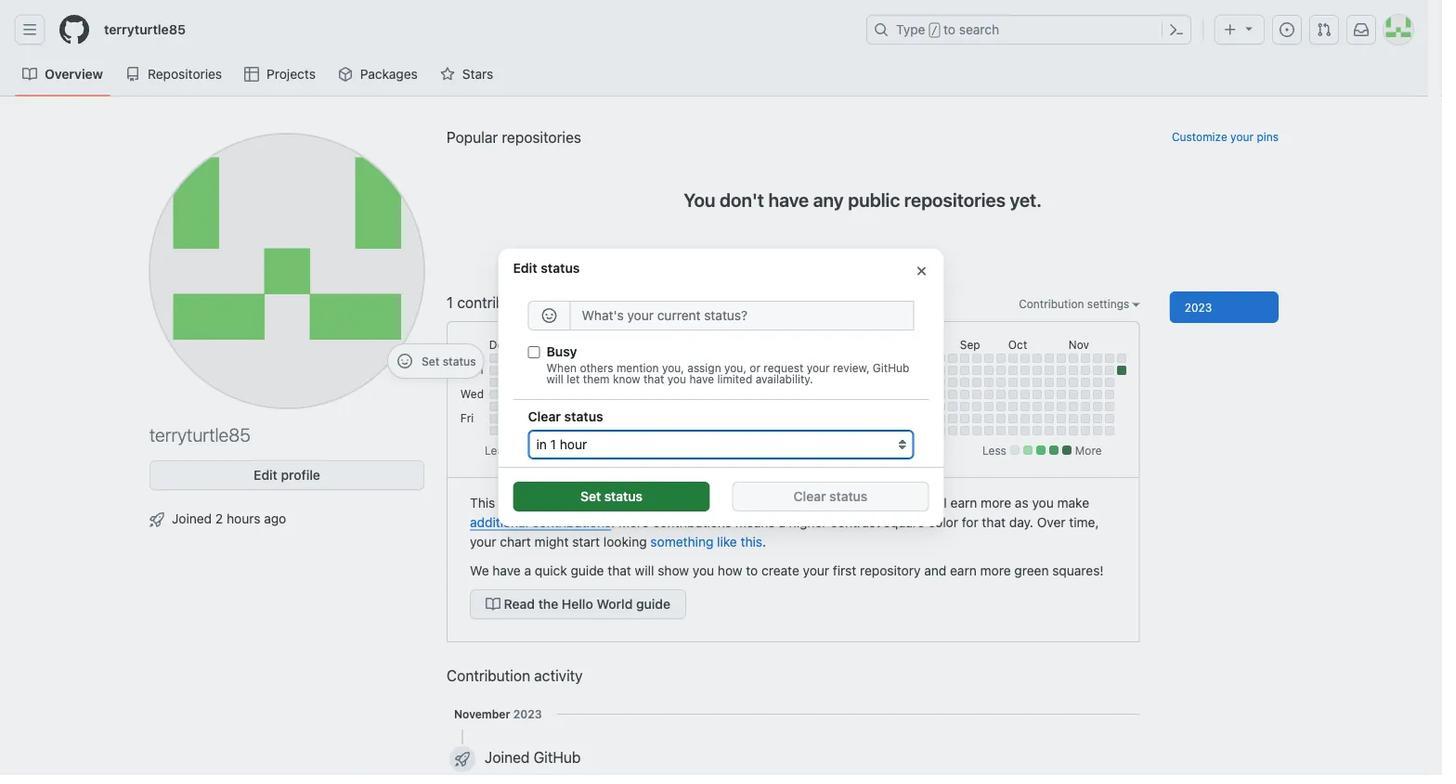 Task type: vqa. For each thing, say whether or not it's contained in the screenshot.
USER_SUBMISSIONS.md's data,
no



Task type: describe. For each thing, give the bounding box(es) containing it.
contribution for contribution activity
[[447, 668, 531, 685]]

square inside this is your contribution graph . your first square is for joining github and you'll earn more as you make additional contributions
[[724, 495, 764, 511]]

limited
[[718, 373, 753, 386]]

What's your current status? text field
[[570, 301, 915, 331]]

additional contributions link
[[470, 515, 612, 530]]

package image
[[338, 67, 353, 82]]

clear status button
[[733, 482, 930, 512]]

repositories link
[[118, 60, 230, 88]]

sep
[[960, 338, 981, 351]]

2 is from the left
[[768, 495, 778, 511]]

november 2023
[[454, 708, 542, 721]]

popular
[[447, 129, 498, 146]]

read
[[504, 597, 535, 612]]

square inside . more contributions means a higher contrast square color for that day. over time, your chart might start looking
[[884, 515, 925, 530]]

this is your contribution graph . your first square is for joining github and you'll earn more as you make additional contributions
[[470, 495, 1090, 530]]

1 vertical spatial to
[[746, 563, 758, 578]]

or
[[750, 361, 761, 374]]

earn inside this is your contribution graph . your first square is for joining github and you'll earn more as you make additional contributions
[[951, 495, 978, 511]]

show
[[658, 563, 689, 578]]

profile
[[281, 468, 320, 483]]

when
[[547, 361, 577, 374]]

squares!
[[1053, 563, 1104, 578]]

Busy checkbox
[[528, 347, 540, 359]]

activity
[[534, 668, 583, 685]]

and inside this is your contribution graph . your first square is for joining github and you'll earn more as you make additional contributions
[[890, 495, 912, 511]]

last
[[584, 294, 608, 312]]

repo image
[[125, 67, 140, 82]]

smiley image
[[398, 354, 413, 369]]

read the hello world guide link
[[470, 590, 687, 620]]

repository
[[860, 563, 921, 578]]

status up wed
[[443, 355, 476, 368]]

packages link
[[331, 60, 425, 88]]

request
[[764, 361, 804, 374]]

learn
[[485, 444, 514, 457]]

you'll
[[916, 495, 947, 511]]

you inside this is your contribution graph . your first square is for joining github and you'll earn more as you make additional contributions
[[1033, 495, 1054, 511]]

2 horizontal spatial have
[[769, 189, 809, 210]]

additional
[[470, 515, 529, 530]]

type
[[897, 22, 926, 37]]

packages
[[360, 66, 418, 82]]

more inside this is your contribution graph . your first square is for joining github and you'll earn more as you make additional contributions
[[981, 495, 1012, 511]]

overview link
[[15, 60, 111, 88]]

world
[[597, 597, 633, 612]]

contrast
[[831, 515, 881, 530]]

set inside edit status dialog
[[581, 489, 601, 504]]

create
[[762, 563, 800, 578]]

that inside . more contributions means a higher contrast square color for that day. over time, your chart might start looking
[[982, 515, 1006, 530]]

rocket image
[[455, 753, 470, 767]]

0 horizontal spatial clear status
[[528, 409, 604, 425]]

your inside busy when others mention you, assign you, or request your review,           github will let them know that you have limited availability.
[[807, 361, 830, 374]]

1 vertical spatial terryturtle85
[[150, 424, 251, 445]]

/
[[932, 24, 938, 37]]

your inside . more contributions means a higher contrast square color for that day. over time, your chart might start looking
[[470, 534, 497, 550]]

contributions inside . more contributions means a higher contrast square color for that day. over time, your chart might start looking
[[653, 515, 732, 530]]

over
[[1038, 515, 1066, 530]]

contributions right count
[[593, 444, 663, 457]]

your inside this is your contribution graph . your first square is for joining github and you'll earn more as you make additional contributions
[[512, 495, 539, 511]]

don't
[[720, 189, 765, 210]]

contribution inside this is your contribution graph . your first square is for joining github and you'll earn more as you make additional contributions
[[542, 495, 619, 511]]

yet.
[[1010, 189, 1042, 210]]

0 horizontal spatial set status button
[[396, 352, 476, 371]]

color
[[929, 515, 959, 530]]

you don't have any public repositories yet.
[[684, 189, 1042, 210]]

0 vertical spatial terryturtle85
[[104, 22, 186, 37]]

projects link
[[237, 60, 323, 88]]

jul
[[852, 338, 867, 351]]

quick
[[535, 563, 567, 578]]

wed
[[461, 387, 484, 400]]

1 vertical spatial repositories
[[905, 189, 1006, 210]]

0 vertical spatial more
[[1076, 444, 1102, 457]]

0 horizontal spatial have
[[493, 563, 521, 578]]

assign
[[688, 361, 722, 374]]

ago
[[264, 511, 286, 526]]

1 vertical spatial set status button
[[513, 482, 710, 512]]

command palette image
[[1170, 22, 1185, 37]]

github inside this is your contribution graph . your first square is for joining github and you'll earn more as you make additional contributions
[[844, 495, 886, 511]]

1 vertical spatial more
[[981, 563, 1011, 578]]

issue opened image
[[1280, 22, 1295, 37]]

your left pins
[[1231, 130, 1254, 143]]

mon
[[461, 363, 483, 376]]

we have a quick guide that will show you how to create your first repository and earn more green squares!
[[470, 563, 1104, 578]]

in
[[543, 294, 554, 312]]

joined for joined 2 hours ago
[[172, 511, 212, 526]]

contributions inside this is your contribution graph . your first square is for joining github and you'll earn more as you make additional contributions
[[532, 515, 612, 530]]

learn how we count contributions link
[[485, 444, 663, 457]]

nov
[[1069, 338, 1090, 351]]

guide for world
[[636, 597, 671, 612]]

something like this button
[[651, 532, 763, 552]]

hours
[[227, 511, 261, 526]]

aug
[[912, 338, 933, 351]]

overview
[[45, 66, 103, 82]]

jan
[[538, 338, 556, 351]]

search
[[960, 22, 1000, 37]]

1 vertical spatial the
[[539, 597, 559, 612]]

. inside . more contributions means a higher contrast square color for that day. over time, your chart might start looking
[[612, 515, 615, 530]]

means
[[736, 515, 775, 530]]

something like this .
[[651, 534, 767, 550]]

a inside . more contributions means a higher contrast square color for that day. over time, your chart might start looking
[[779, 515, 786, 530]]

for inside . more contributions means a higher contrast square color for that day. over time, your chart might start looking
[[962, 515, 979, 530]]

0 vertical spatial set
[[422, 355, 440, 368]]

settings
[[1088, 297, 1130, 310]]

github inside busy when others mention you, assign you, or request your review,           github will let them know that you have limited availability.
[[873, 361, 910, 374]]

homepage image
[[59, 15, 89, 45]]

status up contrast
[[830, 489, 868, 504]]

november
[[454, 708, 510, 721]]

hello
[[562, 597, 594, 612]]

1
[[447, 294, 453, 312]]

1 vertical spatial and
[[925, 563, 947, 578]]

start
[[572, 534, 600, 550]]

mar
[[646, 338, 667, 351]]

0 horizontal spatial how
[[518, 444, 539, 457]]

learn how we count contributions
[[485, 444, 663, 457]]

contribution settings
[[1019, 297, 1133, 310]]

you
[[684, 189, 716, 210]]

customize
[[1172, 130, 1228, 143]]

pins
[[1257, 130, 1279, 143]]

apr
[[695, 338, 713, 351]]

that inside busy when others mention you, assign you, or request your review,           github will let them know that you have limited availability.
[[644, 373, 665, 386]]

customize your pins
[[1172, 130, 1279, 143]]

we
[[542, 444, 557, 457]]

stars
[[463, 66, 494, 82]]

more inside . more contributions means a higher contrast square color for that day. over time, your chart might start looking
[[619, 515, 649, 530]]

let
[[567, 373, 580, 386]]



Task type: locate. For each thing, give the bounding box(es) containing it.
1 horizontal spatial clear
[[794, 489, 826, 504]]

github up contrast
[[844, 495, 886, 511]]

will left 'show'
[[635, 563, 654, 578]]

0 horizontal spatial set
[[422, 355, 440, 368]]

availability.
[[756, 373, 813, 386]]

1 vertical spatial contribution
[[542, 495, 619, 511]]

any
[[814, 189, 844, 210]]

github down november 2023
[[534, 749, 581, 767]]

a left higher
[[779, 515, 786, 530]]

0 horizontal spatial contribution
[[447, 668, 531, 685]]

repositories left yet.
[[905, 189, 1006, 210]]

for
[[781, 495, 798, 511], [962, 515, 979, 530]]

have inside busy when others mention you, assign you, or request your review,           github will let them know that you have limited availability.
[[690, 373, 715, 386]]

. left your
[[659, 495, 662, 511]]

first inside this is your contribution graph . your first square is for joining github and you'll earn more as you make additional contributions
[[697, 495, 720, 511]]

and right repository
[[925, 563, 947, 578]]

notifications image
[[1355, 22, 1369, 37]]

you inside busy when others mention you, assign you, or request your review,           github will let them know that you have limited availability.
[[668, 373, 687, 386]]

make
[[1058, 495, 1090, 511]]

github
[[873, 361, 910, 374], [844, 495, 886, 511], [534, 749, 581, 767]]

edit for edit status
[[513, 261, 538, 276]]

clear inside button
[[794, 489, 826, 504]]

1 vertical spatial contribution
[[447, 668, 531, 685]]

0 horizontal spatial guide
[[571, 563, 604, 578]]

1 horizontal spatial you,
[[725, 361, 747, 374]]

repositories
[[148, 66, 222, 82]]

0 vertical spatial you
[[668, 373, 687, 386]]

looking
[[604, 534, 647, 550]]

this
[[470, 495, 495, 511]]

0 horizontal spatial joined
[[172, 511, 212, 526]]

more left as
[[981, 495, 1012, 511]]

0 vertical spatial 2023
[[1185, 301, 1213, 314]]

repositories right popular at left top
[[502, 129, 582, 146]]

1 vertical spatial 2023
[[513, 708, 542, 721]]

more
[[1076, 444, 1102, 457], [619, 515, 649, 530]]

1 vertical spatial edit
[[254, 468, 278, 483]]

status up in
[[541, 261, 580, 276]]

for up higher
[[781, 495, 798, 511]]

the right in
[[558, 294, 580, 312]]

status
[[541, 261, 580, 276], [443, 355, 476, 368], [565, 409, 604, 425], [605, 489, 643, 504], [830, 489, 868, 504]]

may
[[755, 338, 777, 351]]

contributions up "start"
[[532, 515, 612, 530]]

your down additional
[[470, 534, 497, 550]]

your up additional contributions 'link' on the left bottom of the page
[[512, 495, 539, 511]]

more left green
[[981, 563, 1011, 578]]

1 is from the left
[[499, 495, 509, 511]]

0 horizontal spatial for
[[781, 495, 798, 511]]

that
[[644, 373, 665, 386], [982, 515, 1006, 530], [608, 563, 632, 578]]

contribution inside popup button
[[1019, 297, 1085, 310]]

you, left or
[[725, 361, 747, 374]]

graph
[[622, 495, 659, 511]]

grid
[[458, 334, 1130, 439]]

2 earn from the top
[[951, 563, 977, 578]]

change your avatar image
[[150, 134, 425, 409]]

them
[[583, 373, 610, 386]]

2023 down contribution activity at the left of the page
[[513, 708, 542, 721]]

will
[[547, 373, 564, 386], [635, 563, 654, 578]]

2023 link
[[1170, 292, 1279, 323]]

like
[[717, 534, 737, 550]]

contribution for contribution settings
[[1019, 297, 1085, 310]]

0 horizontal spatial you,
[[662, 361, 685, 374]]

1 horizontal spatial you
[[693, 563, 715, 578]]

book image for read the hello world guide link
[[486, 597, 501, 612]]

contribution
[[1019, 297, 1085, 310], [447, 668, 531, 685]]

1 horizontal spatial square
[[884, 515, 925, 530]]

edit inside dialog
[[513, 261, 538, 276]]

edit left profile
[[254, 468, 278, 483]]

feb
[[598, 338, 618, 351]]

clear up higher
[[794, 489, 826, 504]]

clear up we
[[528, 409, 561, 425]]

clear status inside button
[[794, 489, 868, 504]]

you right as
[[1033, 495, 1054, 511]]

0 horizontal spatial .
[[612, 515, 615, 530]]

contributions up something
[[653, 515, 732, 530]]

read the hello world guide
[[501, 597, 671, 612]]

. up looking
[[612, 515, 615, 530]]

chart
[[500, 534, 531, 550]]

1 horizontal spatial .
[[659, 495, 662, 511]]

set status button
[[396, 352, 476, 371], [513, 482, 710, 512]]

0 horizontal spatial first
[[697, 495, 720, 511]]

joined
[[172, 511, 212, 526], [485, 749, 530, 767]]

contribution up nov
[[1019, 297, 1085, 310]]

0 vertical spatial have
[[769, 189, 809, 210]]

. inside this is your contribution graph . your first square is for joining github and you'll earn more as you make additional contributions
[[659, 495, 662, 511]]

a
[[779, 515, 786, 530], [524, 563, 532, 578]]

2 you, from the left
[[725, 361, 747, 374]]

0 vertical spatial clear
[[528, 409, 561, 425]]

1 vertical spatial earn
[[951, 563, 977, 578]]

terryturtle85 up repo icon
[[104, 22, 186, 37]]

contribution up november
[[447, 668, 531, 685]]

busy
[[547, 344, 577, 360]]

how left we
[[518, 444, 539, 457]]

1 horizontal spatial is
[[768, 495, 778, 511]]

1 horizontal spatial set status button
[[513, 482, 710, 512]]

joining
[[801, 495, 841, 511]]

is up additional
[[499, 495, 509, 511]]

0 vertical spatial a
[[779, 515, 786, 530]]

1 you, from the left
[[662, 361, 685, 374]]

book image
[[22, 67, 37, 82], [486, 597, 501, 612]]

book image for overview link
[[22, 67, 37, 82]]

square
[[724, 495, 764, 511], [884, 515, 925, 530]]

stars link
[[433, 60, 501, 88]]

0 vertical spatial square
[[724, 495, 764, 511]]

for inside this is your contribution graph . your first square is for joining github and you'll earn more as you make additional contributions
[[781, 495, 798, 511]]

you, down mar on the left of the page
[[662, 361, 685, 374]]

github right review,
[[873, 361, 910, 374]]

this
[[741, 534, 763, 550]]

0 vertical spatial will
[[547, 373, 564, 386]]

1 vertical spatial how
[[718, 563, 743, 578]]

joined 2 hours ago
[[172, 511, 286, 526]]

more down graph at the left bottom
[[619, 515, 649, 530]]

2 vertical spatial .
[[763, 534, 767, 550]]

0 vertical spatial set status button
[[396, 352, 476, 371]]

edit status
[[513, 261, 580, 276]]

0 vertical spatial the
[[558, 294, 580, 312]]

0 horizontal spatial contribution
[[457, 294, 539, 312]]

to left the 'create'
[[746, 563, 758, 578]]

you left assign
[[668, 373, 687, 386]]

contributions
[[593, 444, 663, 457], [532, 515, 612, 530], [653, 515, 732, 530]]

the right read
[[539, 597, 559, 612]]

1 vertical spatial more
[[619, 515, 649, 530]]

joined for joined github
[[485, 749, 530, 767]]

book image inside overview link
[[22, 67, 37, 82]]

0 vertical spatial github
[[873, 361, 910, 374]]

first left repository
[[833, 563, 857, 578]]

1 horizontal spatial will
[[635, 563, 654, 578]]

guide right "world"
[[636, 597, 671, 612]]

1 horizontal spatial a
[[779, 515, 786, 530]]

the
[[558, 294, 580, 312], [539, 597, 559, 612]]

1 vertical spatial guide
[[636, 597, 671, 612]]

0 vertical spatial for
[[781, 495, 798, 511]]

2 horizontal spatial that
[[982, 515, 1006, 530]]

set status up wed
[[422, 355, 476, 368]]

you
[[668, 373, 687, 386], [1033, 495, 1054, 511], [693, 563, 715, 578]]

terryturtle85
[[104, 22, 186, 37], [150, 424, 251, 445]]

1 horizontal spatial for
[[962, 515, 979, 530]]

status up looking
[[605, 489, 643, 504]]

0 horizontal spatial square
[[724, 495, 764, 511]]

projects
[[267, 66, 316, 82]]

. down means
[[763, 534, 767, 550]]

2 vertical spatial github
[[534, 749, 581, 767]]

more up make at the right bottom
[[1076, 444, 1102, 457]]

edit for edit profile
[[254, 468, 278, 483]]

a left quick
[[524, 563, 532, 578]]

1 vertical spatial for
[[962, 515, 979, 530]]

0 vertical spatial and
[[890, 495, 912, 511]]

0 vertical spatial more
[[981, 495, 1012, 511]]

close image
[[915, 264, 930, 279]]

2 horizontal spatial .
[[763, 534, 767, 550]]

1 horizontal spatial and
[[925, 563, 947, 578]]

1 vertical spatial joined
[[485, 749, 530, 767]]

0 horizontal spatial to
[[746, 563, 758, 578]]

busy when others mention you, assign you, or request your review,           github will let them know that you have limited availability.
[[547, 344, 910, 386]]

grid containing dec
[[458, 334, 1130, 439]]

first right your
[[697, 495, 720, 511]]

contribution settings button
[[1019, 295, 1141, 312]]

how down like
[[718, 563, 743, 578]]

earn up color on the right bottom
[[951, 495, 978, 511]]

set status up looking
[[581, 489, 643, 504]]

terryturtle85 up 2
[[150, 424, 251, 445]]

0 vertical spatial that
[[644, 373, 665, 386]]

contribution up dec
[[457, 294, 539, 312]]

. more contributions means a higher contrast square color for that day. over time, your chart might start looking
[[470, 515, 1100, 550]]

have left any
[[769, 189, 809, 210]]

we
[[470, 563, 489, 578]]

will left the let
[[547, 373, 564, 386]]

earn down color on the right bottom
[[951, 563, 977, 578]]

review,
[[833, 361, 870, 374]]

is up means
[[768, 495, 778, 511]]

1 horizontal spatial to
[[944, 22, 956, 37]]

star image
[[440, 67, 455, 82]]

for right color on the right bottom
[[962, 515, 979, 530]]

1 horizontal spatial more
[[1076, 444, 1102, 457]]

book image inside read the hello world guide link
[[486, 597, 501, 612]]

rocket image
[[150, 513, 164, 528]]

contribution up "start"
[[542, 495, 619, 511]]

0 horizontal spatial that
[[608, 563, 632, 578]]

1 horizontal spatial first
[[833, 563, 857, 578]]

1 earn from the top
[[951, 495, 978, 511]]

you down "something like this" button
[[693, 563, 715, 578]]

1 horizontal spatial contribution
[[542, 495, 619, 511]]

edit inside button
[[254, 468, 278, 483]]

set right smiley icon
[[422, 355, 440, 368]]

2023 inside "link"
[[1185, 301, 1213, 314]]

square down you'll
[[884, 515, 925, 530]]

set
[[422, 355, 440, 368], [581, 489, 601, 504]]

book image left read
[[486, 597, 501, 612]]

1 horizontal spatial clear status
[[794, 489, 868, 504]]

set status inside edit status dialog
[[581, 489, 643, 504]]

guide
[[571, 563, 604, 578], [636, 597, 671, 612]]

joined github
[[485, 749, 581, 767]]

2
[[215, 511, 223, 526]]

1 vertical spatial will
[[635, 563, 654, 578]]

that right 'know'
[[644, 373, 665, 386]]

edit status dialog
[[498, 249, 944, 527]]

time,
[[1070, 515, 1100, 530]]

0 vertical spatial how
[[518, 444, 539, 457]]

fri
[[461, 412, 474, 425]]

1 horizontal spatial book image
[[486, 597, 501, 612]]

1 vertical spatial clear
[[794, 489, 826, 504]]

triangle down image
[[1242, 21, 1257, 36]]

guide for quick
[[571, 563, 604, 578]]

0 vertical spatial first
[[697, 495, 720, 511]]

edit profile button
[[150, 461, 425, 491]]

smiley image
[[542, 308, 557, 323]]

as
[[1015, 495, 1029, 511]]

2023 right settings at the top right
[[1185, 301, 1213, 314]]

have left limited
[[690, 373, 715, 386]]

0 horizontal spatial is
[[499, 495, 509, 511]]

that down looking
[[608, 563, 632, 578]]

1 horizontal spatial 2023
[[1185, 301, 1213, 314]]

green
[[1015, 563, 1049, 578]]

to
[[944, 22, 956, 37], [746, 563, 758, 578]]

2 vertical spatial that
[[608, 563, 632, 578]]

2023
[[1185, 301, 1213, 314], [513, 708, 542, 721]]

1 horizontal spatial have
[[690, 373, 715, 386]]

0 vertical spatial to
[[944, 22, 956, 37]]

0 horizontal spatial set status
[[422, 355, 476, 368]]

1 vertical spatial first
[[833, 563, 857, 578]]

1 horizontal spatial how
[[718, 563, 743, 578]]

you,
[[662, 361, 685, 374], [725, 361, 747, 374]]

that left day.
[[982, 515, 1006, 530]]

your
[[1231, 130, 1254, 143], [807, 361, 830, 374], [512, 495, 539, 511], [470, 534, 497, 550], [803, 563, 830, 578]]

and left you'll
[[890, 495, 912, 511]]

set up "start"
[[581, 489, 601, 504]]

1 horizontal spatial contribution
[[1019, 297, 1085, 310]]

year
[[612, 294, 641, 312]]

1 horizontal spatial edit
[[513, 261, 538, 276]]

0 vertical spatial guide
[[571, 563, 604, 578]]

0 horizontal spatial edit
[[254, 468, 278, 483]]

edit profile
[[254, 468, 320, 483]]

0 vertical spatial set status
[[422, 355, 476, 368]]

to right / in the top of the page
[[944, 22, 956, 37]]

1 vertical spatial square
[[884, 515, 925, 530]]

joined left 2
[[172, 511, 212, 526]]

will inside busy when others mention you, assign you, or request your review,           github will let them know that you have limited availability.
[[547, 373, 564, 386]]

0 vertical spatial contribution
[[457, 294, 539, 312]]

1 horizontal spatial set status
[[581, 489, 643, 504]]

1 vertical spatial .
[[612, 515, 615, 530]]

your right the 'create'
[[803, 563, 830, 578]]

know
[[613, 373, 641, 386]]

0 vertical spatial contribution
[[1019, 297, 1085, 310]]

popular repositories
[[447, 129, 582, 146]]

clear status up learn how we count contributions
[[528, 409, 604, 425]]

joined down november 2023
[[485, 749, 530, 767]]

0 vertical spatial clear status
[[528, 409, 604, 425]]

1 vertical spatial that
[[982, 515, 1006, 530]]

1 vertical spatial clear status
[[794, 489, 868, 504]]

set status button up looking
[[513, 482, 710, 512]]

your down "jun"
[[807, 361, 830, 374]]

higher
[[789, 515, 827, 530]]

more
[[981, 495, 1012, 511], [981, 563, 1011, 578]]

clear status up higher
[[794, 489, 868, 504]]

.
[[659, 495, 662, 511], [612, 515, 615, 530], [763, 534, 767, 550]]

0 horizontal spatial will
[[547, 373, 564, 386]]

0 vertical spatial edit
[[513, 261, 538, 276]]

others
[[580, 361, 614, 374]]

0 vertical spatial earn
[[951, 495, 978, 511]]

table image
[[244, 67, 259, 82]]

set status button up wed
[[396, 352, 476, 371]]

1 vertical spatial set status
[[581, 489, 643, 504]]

less
[[983, 444, 1007, 457]]

cell
[[489, 354, 499, 363], [502, 354, 511, 363], [526, 354, 535, 363], [538, 354, 547, 363], [550, 354, 559, 363], [562, 354, 571, 363], [574, 354, 583, 363], [586, 354, 595, 363], [598, 354, 607, 363], [610, 354, 620, 363], [622, 354, 632, 363], [634, 354, 644, 363], [659, 354, 668, 363], [671, 354, 680, 363], [695, 354, 704, 363], [707, 354, 716, 363], [755, 354, 764, 363], [767, 354, 777, 363], [779, 354, 789, 363], [803, 354, 813, 363], [816, 354, 825, 363], [840, 354, 849, 363], [852, 354, 861, 363], [864, 354, 873, 363], [876, 354, 885, 363], [888, 354, 897, 363], [900, 354, 909, 363], [936, 354, 946, 363], [948, 354, 958, 363], [960, 354, 970, 363], [973, 354, 982, 363], [985, 354, 994, 363], [997, 354, 1006, 363], [1009, 354, 1018, 363], [1021, 354, 1030, 363], [1033, 354, 1042, 363], [1045, 354, 1054, 363], [1057, 354, 1066, 363], [1069, 354, 1078, 363], [1081, 354, 1091, 363], [1093, 354, 1103, 363], [1105, 354, 1115, 363], [1118, 354, 1127, 363], [489, 366, 499, 375], [502, 366, 511, 375], [550, 366, 559, 375], [562, 366, 571, 375], [574, 366, 583, 375], [586, 366, 595, 375], [598, 366, 607, 375], [610, 366, 620, 375], [622, 366, 632, 375], [634, 366, 644, 375], [646, 366, 656, 375], [659, 366, 668, 375], [671, 366, 680, 375], [683, 366, 692, 375], [695, 366, 704, 375], [707, 366, 716, 375], [719, 366, 728, 375], [731, 366, 740, 375], [743, 366, 752, 375], [755, 366, 764, 375], [767, 366, 777, 375], [779, 366, 789, 375], [791, 366, 801, 375], [803, 366, 813, 375], [816, 366, 825, 375], [828, 366, 837, 375], [840, 366, 849, 375], [852, 366, 861, 375], [864, 366, 873, 375], [876, 366, 885, 375], [888, 366, 897, 375], [900, 366, 909, 375], [912, 366, 921, 375], [936, 366, 946, 375], [948, 366, 958, 375], [960, 366, 970, 375], [973, 366, 982, 375], [985, 366, 994, 375], [997, 366, 1006, 375], [1009, 366, 1018, 375], [1021, 366, 1030, 375], [1033, 366, 1042, 375], [1045, 366, 1054, 375], [1057, 366, 1066, 375], [1069, 366, 1078, 375], [1081, 366, 1091, 375], [1093, 366, 1103, 375], [1105, 366, 1115, 375], [1118, 366, 1127, 375], [489, 378, 499, 387], [502, 378, 511, 387], [538, 378, 547, 387], [550, 378, 559, 387], [562, 378, 571, 387], [574, 378, 583, 387], [586, 378, 595, 387], [598, 378, 607, 387], [610, 378, 620, 387], [622, 378, 632, 387], [634, 378, 644, 387], [646, 378, 656, 387], [659, 378, 668, 387], [671, 378, 680, 387], [683, 378, 692, 387], [695, 378, 704, 387], [707, 378, 716, 387], [719, 378, 728, 387], [731, 378, 740, 387], [743, 378, 752, 387], [755, 378, 764, 387], [767, 378, 777, 387], [779, 378, 789, 387], [791, 378, 801, 387], [803, 378, 813, 387], [936, 378, 946, 387], [948, 378, 958, 387], [960, 378, 970, 387], [973, 378, 982, 387], [985, 378, 994, 387], [997, 378, 1006, 387], [1009, 378, 1018, 387], [1021, 378, 1030, 387], [1033, 378, 1042, 387], [1045, 378, 1054, 387], [1057, 378, 1066, 387], [1069, 378, 1078, 387], [1081, 378, 1091, 387], [1093, 378, 1103, 387], [1105, 378, 1115, 387], [489, 390, 499, 399], [502, 390, 511, 399], [514, 390, 523, 399], [526, 390, 535, 399], [538, 390, 547, 399], [550, 390, 559, 399], [562, 390, 571, 399], [574, 390, 583, 399], [586, 390, 595, 399], [598, 390, 607, 399], [610, 390, 620, 399], [622, 390, 632, 399], [634, 390, 644, 399], [646, 390, 656, 399], [659, 390, 668, 399], [671, 390, 680, 399], [683, 390, 692, 399], [695, 390, 704, 399], [707, 390, 716, 399], [719, 390, 728, 399], [731, 390, 740, 399], [743, 390, 752, 399], [755, 390, 764, 399], [767, 390, 777, 399], [779, 390, 789, 399], [791, 390, 801, 399], [803, 390, 813, 399], [816, 390, 825, 399], [828, 390, 837, 399], [840, 390, 849, 399], [852, 390, 861, 399], [864, 390, 873, 399], [876, 390, 885, 399], [888, 390, 897, 399], [900, 390, 909, 399], [912, 390, 921, 399], [924, 390, 934, 399], [936, 390, 946, 399], [948, 390, 958, 399], [960, 390, 970, 399], [973, 390, 982, 399], [985, 390, 994, 399], [997, 390, 1006, 399], [1009, 390, 1018, 399], [1021, 390, 1030, 399], [1033, 390, 1042, 399], [1045, 390, 1054, 399], [1057, 390, 1066, 399], [1069, 390, 1078, 399], [1081, 390, 1091, 399], [1093, 390, 1103, 399], [1105, 390, 1115, 399], [489, 402, 499, 412], [502, 402, 511, 412], [526, 402, 535, 412], [538, 402, 547, 412], [574, 402, 583, 412], [586, 402, 595, 412], [598, 402, 607, 412], [646, 402, 656, 412], [659, 402, 668, 412], [671, 402, 680, 412], [707, 402, 716, 412], [719, 402, 728, 412], [731, 402, 740, 412], [767, 402, 777, 412], [779, 402, 789, 412], [791, 402, 801, 412], [936, 402, 946, 412], [948, 402, 958, 412], [960, 402, 970, 412], [973, 402, 982, 412], [985, 402, 994, 412], [997, 402, 1006, 412], [1009, 402, 1018, 412], [1021, 402, 1030, 412], [1033, 402, 1042, 412], [1045, 402, 1054, 412], [1057, 402, 1066, 412], [1069, 402, 1078, 412], [1081, 402, 1091, 412], [1093, 402, 1103, 412], [1105, 402, 1115, 412], [489, 414, 499, 424], [502, 414, 511, 424], [526, 414, 535, 424], [538, 414, 547, 424], [550, 414, 559, 424], [562, 414, 571, 424], [574, 414, 583, 424], [586, 414, 595, 424], [598, 414, 607, 424], [936, 414, 946, 424], [948, 414, 958, 424], [960, 414, 970, 424], [973, 414, 982, 424], [985, 414, 994, 424], [997, 414, 1006, 424], [1009, 414, 1018, 424], [1021, 414, 1030, 424], [1033, 414, 1042, 424], [1045, 414, 1054, 424], [1057, 414, 1066, 424], [1069, 414, 1078, 424], [1081, 414, 1091, 424], [1093, 414, 1103, 424], [1105, 414, 1115, 424], [489, 426, 499, 436], [502, 426, 511, 436], [526, 426, 535, 436], [538, 426, 547, 436], [550, 426, 559, 436], [562, 426, 571, 436], [574, 426, 583, 436], [586, 426, 595, 436], [598, 426, 607, 436], [610, 426, 620, 436], [622, 426, 632, 436], [634, 426, 644, 436], [646, 426, 656, 436], [659, 426, 668, 436], [671, 426, 680, 436], [683, 426, 692, 436], [695, 426, 704, 436], [707, 426, 716, 436], [719, 426, 728, 436], [731, 426, 740, 436], [743, 426, 752, 436], [755, 426, 764, 436], [767, 426, 777, 436], [779, 426, 789, 436], [791, 426, 801, 436], [803, 426, 813, 436], [816, 426, 825, 436], [828, 426, 837, 436], [840, 426, 849, 436], [852, 426, 861, 436], [864, 426, 873, 436], [876, 426, 885, 436], [888, 426, 897, 436], [900, 426, 909, 436], [912, 426, 921, 436], [936, 426, 946, 436], [948, 426, 958, 436], [960, 426, 970, 436], [973, 426, 982, 436], [985, 426, 994, 436], [997, 426, 1006, 436], [1009, 426, 1018, 436], [1021, 426, 1030, 436], [1033, 426, 1042, 436], [1045, 426, 1054, 436], [1057, 426, 1066, 436], [1069, 426, 1078, 436], [1081, 426, 1091, 436], [1093, 426, 1103, 436], [1105, 426, 1115, 436]]

edit up the 1       contribution         in the last year
[[513, 261, 538, 276]]

0 horizontal spatial a
[[524, 563, 532, 578]]

mention
[[617, 361, 659, 374]]

1 horizontal spatial set
[[581, 489, 601, 504]]

first
[[697, 495, 720, 511], [833, 563, 857, 578]]

2 vertical spatial you
[[693, 563, 715, 578]]

plus image
[[1224, 22, 1238, 37]]

1 horizontal spatial repositories
[[905, 189, 1006, 210]]

square up means
[[724, 495, 764, 511]]

have right we
[[493, 563, 521, 578]]

guide down "start"
[[571, 563, 604, 578]]

0 horizontal spatial repositories
[[502, 129, 582, 146]]

2 vertical spatial have
[[493, 563, 521, 578]]

edit
[[513, 261, 538, 276], [254, 468, 278, 483]]

is
[[499, 495, 509, 511], [768, 495, 778, 511]]

day.
[[1010, 515, 1034, 530]]

book image left overview on the top of page
[[22, 67, 37, 82]]

0 vertical spatial joined
[[172, 511, 212, 526]]

0 vertical spatial book image
[[22, 67, 37, 82]]

status up count
[[565, 409, 604, 425]]

git pull request image
[[1317, 22, 1332, 37]]



